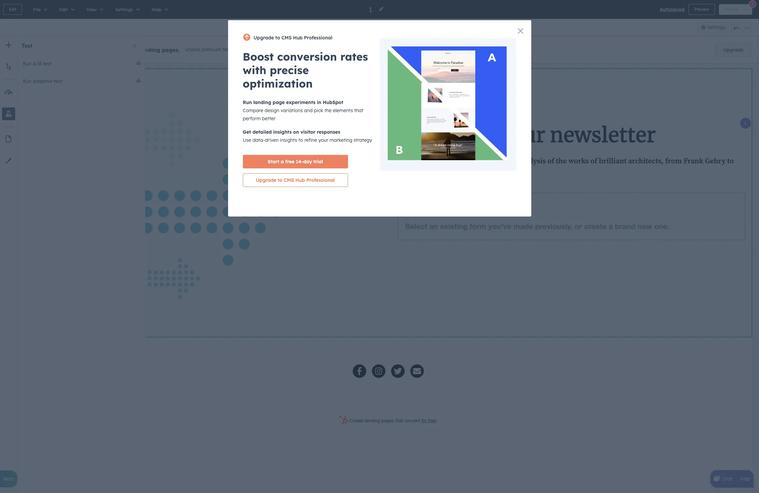 Task type: locate. For each thing, give the bounding box(es) containing it.
run left adaptive
[[23, 78, 31, 84]]

test for run a/b test
[[43, 61, 52, 67]]

run
[[23, 61, 31, 67], [23, 78, 31, 84]]

preview
[[695, 7, 710, 12]]

0 horizontal spatial test
[[43, 61, 52, 67]]

landing
[[139, 47, 160, 53]]

features
[[223, 47, 241, 53]]

run inside run adaptive test 'button'
[[23, 78, 31, 84]]

test
[[22, 43, 32, 49]]

test
[[43, 61, 52, 67], [54, 78, 62, 84]]

1 vertical spatial test
[[54, 78, 62, 84]]

2 group from the left
[[732, 22, 753, 33]]

pages.
[[162, 47, 180, 53]]

1 horizontal spatial group
[[732, 22, 753, 33]]

2 run from the top
[[23, 78, 31, 84]]

test inside button
[[43, 61, 52, 67]]

1 horizontal spatial test
[[54, 78, 62, 84]]

2
[[752, 2, 754, 6]]

hubspot
[[71, 47, 95, 53]]

run for run adaptive test
[[23, 78, 31, 84]]

logo
[[96, 47, 108, 53]]

test right adaptive
[[54, 78, 62, 84]]

with
[[243, 47, 252, 53]]

None field
[[369, 5, 375, 14]]

a/b
[[33, 61, 42, 67]]

suite
[[265, 47, 276, 53]]

unlock
[[185, 47, 200, 53]]

beta
[[3, 477, 14, 483]]

run adaptive test
[[23, 78, 62, 84]]

group
[[365, 22, 392, 33], [732, 22, 753, 33]]

run left a/b
[[23, 61, 31, 67]]

settings button
[[698, 22, 729, 33]]

0 vertical spatial test
[[43, 61, 52, 67]]

1 vertical spatial run
[[23, 78, 31, 84]]

run a/b test
[[23, 61, 52, 67]]

close image
[[133, 44, 137, 48]]

exit link
[[3, 4, 22, 15]]

remove
[[37, 47, 59, 53]]

0 horizontal spatial group
[[365, 22, 392, 33]]

run inside run a/b test button
[[23, 61, 31, 67]]

1 run from the top
[[23, 61, 31, 67]]

test right a/b
[[43, 61, 52, 67]]

publish button
[[720, 4, 745, 15]]

upgrade
[[724, 47, 744, 53]]

preview button
[[689, 4, 716, 15]]

test inside 'button'
[[54, 78, 62, 84]]

crm
[[253, 47, 264, 53]]

0 vertical spatial run
[[23, 61, 31, 67]]

chat
[[723, 477, 734, 483]]

remove the hubspot logo from your landing pages.
[[37, 47, 180, 53]]

run a/b test button
[[19, 55, 145, 73]]



Task type: describe. For each thing, give the bounding box(es) containing it.
adaptive
[[33, 78, 53, 84]]

premium
[[202, 47, 222, 53]]

publish group
[[720, 4, 753, 15]]

autosaved
[[660, 6, 685, 12]]

run adaptive test button
[[19, 73, 145, 90]]

run for run a/b test
[[23, 61, 31, 67]]

publish
[[725, 7, 739, 12]]

from
[[110, 47, 123, 53]]

unlock premium features with crm suite starter.
[[185, 47, 294, 53]]

beta button
[[0, 471, 17, 488]]

test for run adaptive test
[[54, 78, 62, 84]]

autosaved button
[[660, 5, 685, 13]]

starter.
[[277, 47, 294, 53]]

settings
[[708, 24, 726, 30]]

your
[[125, 47, 138, 53]]

exit
[[9, 7, 16, 12]]

the
[[60, 47, 69, 53]]

1 group from the left
[[365, 22, 392, 33]]

help
[[741, 477, 751, 483]]

upgrade link
[[716, 43, 753, 57]]



Task type: vqa. For each thing, say whether or not it's contained in the screenshot.
Christina Overa IMAGE
no



